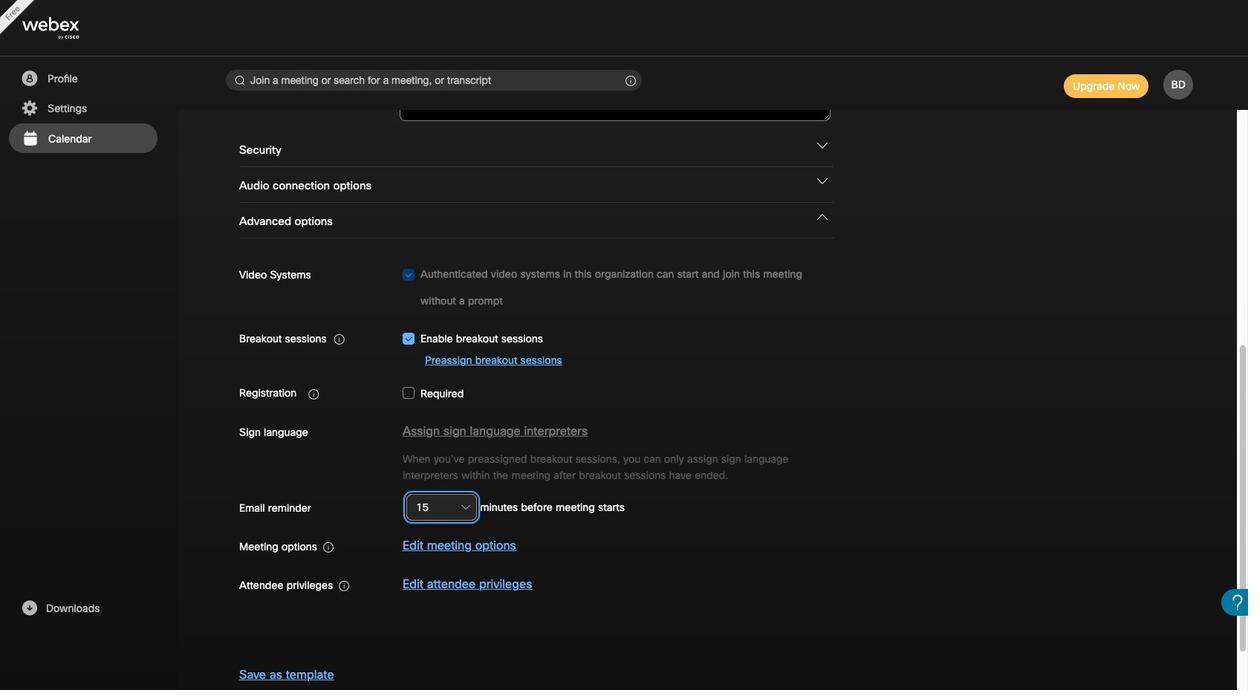 Task type: locate. For each thing, give the bounding box(es) containing it.
Join a meeting or search for a meeting, or transcript text field
[[226, 70, 642, 91]]

cisco webex image
[[22, 17, 111, 40]]

breakout sessions: enable breakout sessions element
[[403, 325, 543, 352]]

2 ng down image from the top
[[818, 212, 828, 222]]

1 ng down image from the top
[[818, 140, 828, 151]]

advanced options region
[[232, 203, 1184, 618]]

1 vertical spatial ng down image
[[818, 212, 828, 222]]

ng down image
[[818, 140, 828, 151], [818, 212, 828, 222]]

0 vertical spatial ng down image
[[818, 140, 828, 151]]

banner
[[0, 0, 1249, 56]]

ng down image up ng down icon
[[818, 140, 828, 151]]

ng down image down ng down icon
[[818, 212, 828, 222]]



Task type: describe. For each thing, give the bounding box(es) containing it.
mds meetings_filled image
[[21, 130, 39, 148]]

mds settings_filled image
[[20, 100, 39, 117]]

video systems: authenticated video systems in this organization can start and join this meeting without a prompt element
[[403, 261, 831, 314]]

mds people circle_filled image
[[20, 70, 39, 88]]

ng down image
[[818, 176, 828, 186]]

ng down image inside advanced options region
[[818, 212, 828, 222]]

mds content download_filled image
[[20, 600, 39, 618]]



Task type: vqa. For each thing, say whether or not it's contained in the screenshot.
bottommost tab list
no



